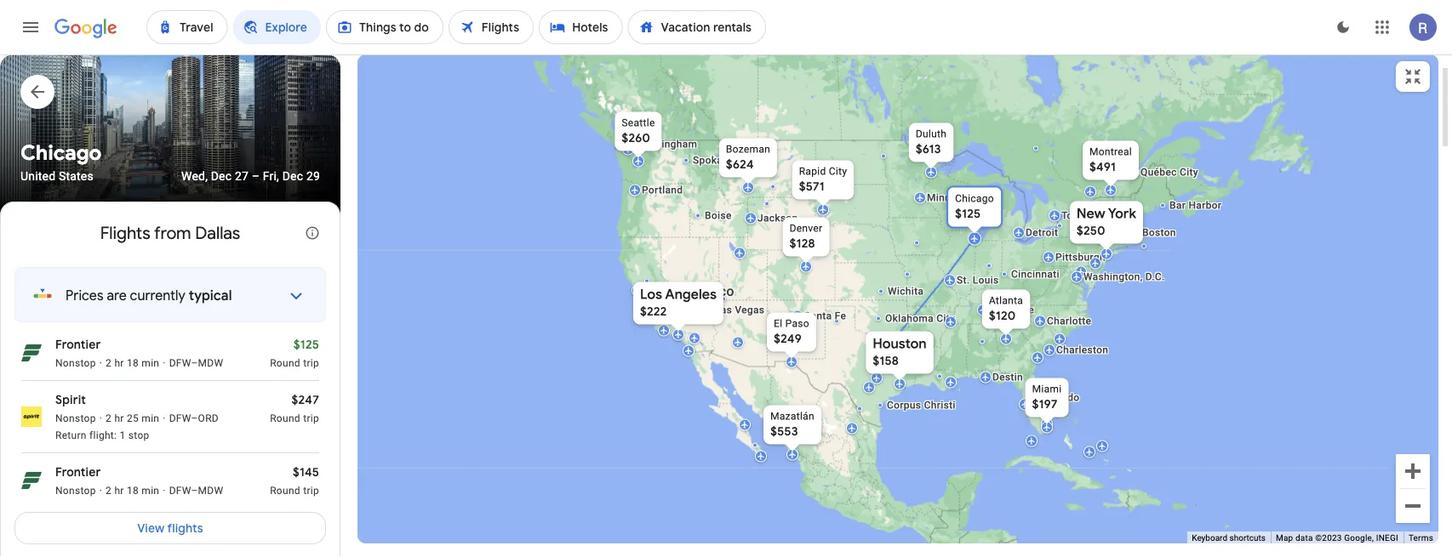 Task type: vqa. For each thing, say whether or not it's contained in the screenshot.
Fri, Jan 26 ELEMENT
no



Task type: locate. For each thing, give the bounding box(es) containing it.
dfw up dfw – ord
[[169, 358, 191, 370]]

1 vertical spatial trip
[[303, 413, 319, 425]]

frontier image for $145
[[21, 471, 42, 492]]

mazatlán $553
[[771, 411, 815, 440]]

1 vertical spatial round
[[270, 413, 301, 425]]

min right 25
[[142, 413, 159, 425]]

1 min from the top
[[142, 358, 159, 370]]

mdw
[[198, 358, 224, 370], [198, 486, 224, 497]]

trip down 247 us dollars "text field"
[[303, 413, 319, 425]]

571 US dollars text field
[[799, 179, 825, 195]]

0 vertical spatial dfw – mdw
[[169, 358, 224, 370]]

dfw – mdw
[[169, 358, 224, 370], [169, 486, 224, 497]]

1 dfw – mdw from the top
[[169, 358, 224, 370]]

orlando
[[1042, 392, 1080, 404]]

1  image from the top
[[99, 357, 102, 371]]

–
[[252, 169, 260, 183], [191, 358, 198, 370], [191, 413, 198, 425], [191, 486, 198, 497]]

1 vertical spatial hr
[[114, 413, 124, 425]]

jackson
[[758, 212, 798, 224]]

2 hr 25 min
[[106, 413, 159, 425]]

2 horizontal spatial city
[[1180, 166, 1199, 178]]

dfw
[[169, 358, 191, 370], [169, 413, 191, 425], [169, 486, 191, 497]]

 image up english
[[99, 485, 102, 498]]

trip for $247
[[303, 413, 319, 425]]

2 vertical spatial hr
[[114, 486, 124, 497]]

trip for $145
[[303, 486, 319, 497]]

2 round from the top
[[270, 413, 301, 425]]

1 mdw from the top
[[198, 358, 224, 370]]

city for rapid city $571
[[829, 166, 848, 178]]

round for $247
[[270, 413, 301, 425]]

 image up return flight: 1 stop
[[99, 412, 102, 426]]

harbor
[[1189, 200, 1222, 212]]

chicago up united states
[[20, 140, 102, 166]]

2 dec from the left
[[282, 169, 303, 183]]

18
[[127, 358, 139, 370], [127, 486, 139, 497]]

2 2 from the top
[[106, 413, 112, 425]]

dfw left ord
[[169, 413, 191, 425]]

$120
[[990, 309, 1016, 324]]

2 vertical spatial round
[[270, 486, 301, 497]]

0 vertical spatial  image
[[99, 357, 102, 371]]

mdw up ord
[[198, 358, 224, 370]]

1 vertical spatial dfw
[[169, 413, 191, 425]]

round for $125
[[270, 358, 301, 370]]

vegas
[[735, 304, 765, 316]]

city inside rapid city $571
[[829, 166, 848, 178]]

nonstop for $145
[[55, 486, 96, 497]]

0 vertical spatial chicago
[[20, 140, 102, 166]]

frontier image up spirit icon
[[21, 343, 42, 364]]

1 vertical spatial dfw – mdw
[[169, 486, 224, 497]]

1 dfw from the top
[[169, 358, 191, 370]]

1 horizontal spatial $125
[[956, 207, 981, 222]]

change appearance image
[[1323, 7, 1364, 48]]

shortcuts
[[1230, 534, 1266, 544]]

– up dfw – ord
[[191, 358, 198, 370]]

©2023
[[1316, 534, 1343, 544]]

0 horizontal spatial city
[[829, 166, 848, 178]]

145 US dollars text field
[[293, 465, 319, 480]]

0 vertical spatial hr
[[114, 358, 124, 370]]

corpus christi
[[887, 400, 956, 412]]

197 US dollars text field
[[1033, 397, 1058, 413]]

1 trip from the top
[[303, 358, 319, 370]]

hr
[[114, 358, 124, 370], [114, 413, 124, 425], [114, 486, 124, 497]]

map
[[1277, 534, 1294, 544]]

0 vertical spatial 18
[[127, 358, 139, 370]]

nonstop for $125
[[55, 358, 96, 370]]

– right '27'
[[252, 169, 260, 183]]

3 trip from the top
[[303, 486, 319, 497]]

2 vertical spatial dfw
[[169, 486, 191, 497]]

3 2 from the top
[[106, 486, 112, 497]]

$125 down 'minneapolis'
[[956, 207, 981, 222]]

$247 round trip
[[270, 393, 319, 425]]

120 US dollars text field
[[990, 309, 1016, 324]]

currently
[[130, 288, 186, 305]]

2 hr 18 min up 2 hr 25 min
[[106, 358, 159, 370]]

chicago inside map region
[[956, 193, 995, 205]]

1 frontier from the top
[[55, 337, 101, 353]]

1 vertical spatial frontier image
[[21, 471, 42, 492]]

hr for $145
[[114, 486, 124, 497]]

2 up 2 hr 25 min
[[106, 358, 112, 370]]

1 vertical spatial min
[[142, 413, 159, 425]]

3 dfw from the top
[[169, 486, 191, 497]]

1 vertical spatial 2 hr 18 min
[[106, 486, 159, 497]]

nonstop up english
[[55, 486, 96, 497]]

wed,
[[181, 169, 208, 183]]

stop
[[128, 430, 150, 442]]

hr for $125
[[114, 358, 124, 370]]

united
[[20, 169, 56, 183]]

view flights
[[137, 521, 203, 537]]

dfw – mdw up dfw – ord
[[169, 358, 224, 370]]

$125 down more details 'icon'
[[294, 337, 319, 353]]

min up view
[[142, 486, 159, 497]]

san
[[646, 284, 670, 300]]

2 dfw – mdw from the top
[[169, 486, 224, 497]]

atlanta
[[990, 295, 1024, 307]]

terms link
[[1409, 534, 1434, 544]]

trip down '$145'
[[303, 486, 319, 497]]

2 18 from the top
[[127, 486, 139, 497]]

$125 round trip
[[270, 337, 319, 370]]

0 vertical spatial mdw
[[198, 358, 224, 370]]

3 hr from the top
[[114, 486, 124, 497]]

1 round from the top
[[270, 358, 301, 370]]

round inside $145 round trip
[[270, 486, 301, 497]]

0 vertical spatial 2
[[106, 358, 112, 370]]

$125
[[956, 207, 981, 222], [294, 337, 319, 353]]

dfw up flights
[[169, 486, 191, 497]]

dec left the 29
[[282, 169, 303, 183]]

round down 247 us dollars "text field"
[[270, 413, 301, 425]]

2 vertical spatial trip
[[303, 486, 319, 497]]

2 vertical spatial  image
[[99, 485, 102, 498]]

seattle
[[622, 117, 655, 129]]

2 up flight:
[[106, 413, 112, 425]]

 image down the prices
[[99, 357, 102, 371]]

0 vertical spatial frontier image
[[21, 343, 42, 364]]

3 round from the top
[[270, 486, 301, 497]]

0 vertical spatial trip
[[303, 358, 319, 370]]

$613
[[916, 142, 942, 157]]

seattle $260
[[622, 117, 655, 146]]

trip inside $125 round trip
[[303, 358, 319, 370]]

st. louis
[[957, 275, 999, 287]]

1 vertical spatial nonstop
[[55, 413, 96, 425]]

2 min from the top
[[142, 413, 159, 425]]

613 US dollars text field
[[916, 142, 942, 157]]

dfw for $125
[[169, 358, 191, 370]]

round inside $125 round trip
[[270, 358, 301, 370]]

washington, d.c.
[[1084, 271, 1166, 283]]

0 vertical spatial $125
[[956, 207, 981, 222]]

1 18 from the top
[[127, 358, 139, 370]]

125 US dollars text field
[[294, 337, 319, 353]]

$197
[[1033, 397, 1058, 413]]

santa fe
[[805, 310, 847, 322]]

1 horizontal spatial chicago
[[956, 193, 995, 205]]

0 vertical spatial round
[[270, 358, 301, 370]]

260 US dollars text field
[[622, 131, 651, 146]]

min for $145
[[142, 486, 159, 497]]

return
[[55, 430, 87, 442]]

1 vertical spatial chicago
[[956, 193, 995, 205]]

dfw for $145
[[169, 486, 191, 497]]

min up 2 hr 25 min
[[142, 358, 159, 370]]

 image for $145
[[99, 485, 102, 498]]

destin
[[993, 372, 1024, 384]]

usd button
[[229, 524, 299, 551]]

$250
[[1077, 224, 1106, 239]]

chicago up 125 us dollars text box
[[956, 193, 995, 205]]

minneapolis
[[927, 192, 986, 204]]

states
[[59, 169, 94, 183]]

158 US dollars text field
[[873, 354, 899, 369]]

city right the québec
[[1180, 166, 1199, 178]]

 image for $125
[[99, 357, 102, 371]]

nonstop up return on the left bottom
[[55, 413, 96, 425]]

249 US dollars text field
[[774, 332, 802, 347]]

3 nonstop from the top
[[55, 486, 96, 497]]

1 vertical spatial  image
[[99, 412, 102, 426]]

– up flights
[[191, 486, 198, 497]]

los
[[640, 286, 663, 304]]

rapid city $571
[[799, 166, 848, 195]]

1 vertical spatial 18
[[127, 486, 139, 497]]

hr up english (united states) button
[[114, 486, 124, 497]]

round down $145 "text field"
[[270, 486, 301, 497]]

2 vertical spatial nonstop
[[55, 486, 96, 497]]

1 frontier image from the top
[[21, 343, 42, 364]]

trip down $125 text box
[[303, 358, 319, 370]]

1 hr from the top
[[114, 358, 124, 370]]

loading results progress bar
[[0, 55, 1453, 58]]

1 horizontal spatial city
[[937, 313, 956, 325]]

$145 round trip
[[270, 465, 319, 497]]

frontier image for $125
[[21, 343, 42, 364]]

1 nonstop from the top
[[55, 358, 96, 370]]

dec
[[211, 169, 232, 183], [282, 169, 303, 183]]

 image
[[99, 357, 102, 371], [99, 412, 102, 426], [99, 485, 102, 498]]

dfw – mdw for $125
[[169, 358, 224, 370]]

2 trip from the top
[[303, 413, 319, 425]]

2 vertical spatial 2
[[106, 486, 112, 497]]

1 vertical spatial frontier
[[55, 465, 101, 480]]

hr left 25
[[114, 413, 124, 425]]

1 2 hr 18 min from the top
[[106, 358, 159, 370]]

1 vertical spatial mdw
[[198, 486, 224, 497]]

0 horizontal spatial $125
[[294, 337, 319, 353]]

18 up view
[[127, 486, 139, 497]]

3  image from the top
[[99, 485, 102, 498]]

frontier down return on the left bottom
[[55, 465, 101, 480]]

charleston
[[1057, 344, 1109, 356]]

1 2 from the top
[[106, 358, 112, 370]]

washington,
[[1084, 271, 1143, 283]]

2 frontier image from the top
[[21, 471, 42, 492]]

ord
[[198, 413, 219, 425]]

18 for $125
[[127, 358, 139, 370]]

city right 'rapid' at the top of page
[[829, 166, 848, 178]]

2 hr 18 min up view
[[106, 486, 159, 497]]

0 vertical spatial dfw
[[169, 358, 191, 370]]

frontier
[[55, 337, 101, 353], [55, 465, 101, 480]]

hr up 2 hr 25 min
[[114, 358, 124, 370]]

dallas
[[195, 222, 240, 244]]

mdw up flights
[[198, 486, 224, 497]]

2 frontier from the top
[[55, 465, 101, 480]]

about these results image
[[292, 213, 333, 254]]

18 for $145
[[127, 486, 139, 497]]

trip inside $145 round trip
[[303, 486, 319, 497]]

0 vertical spatial 2 hr 18 min
[[106, 358, 159, 370]]

bellingham
[[644, 138, 698, 150]]

1 vertical spatial $125
[[294, 337, 319, 353]]

dec left '27'
[[211, 169, 232, 183]]

dfw – mdw up flights
[[169, 486, 224, 497]]

2 vertical spatial min
[[142, 486, 159, 497]]

usd
[[261, 530, 285, 545]]

dfw – mdw for $145
[[169, 486, 224, 497]]

trip inside $247 round trip
[[303, 413, 319, 425]]

2 hr from the top
[[114, 413, 124, 425]]

0 vertical spatial nonstop
[[55, 358, 96, 370]]

18 up 25
[[127, 358, 139, 370]]

0 vertical spatial frontier
[[55, 337, 101, 353]]

0 horizontal spatial chicago
[[20, 140, 102, 166]]

round inside $247 round trip
[[270, 413, 301, 425]]

denver $128
[[790, 223, 823, 252]]

$158
[[873, 354, 899, 369]]

city right 'oklahoma'
[[937, 313, 956, 325]]

frontier image down spirit icon
[[21, 471, 42, 492]]

fe
[[835, 310, 847, 322]]

oklahoma
[[886, 313, 934, 325]]

d.c.
[[1146, 271, 1166, 283]]

2 mdw from the top
[[198, 486, 224, 497]]

128 US dollars text field
[[790, 236, 816, 252]]

0 horizontal spatial dec
[[211, 169, 232, 183]]

$571
[[799, 179, 825, 195]]

2 up english
[[106, 486, 112, 497]]

min for $125
[[142, 358, 159, 370]]

nonstop
[[55, 358, 96, 370], [55, 413, 96, 425], [55, 486, 96, 497]]

round down $125 text box
[[270, 358, 301, 370]]

frontier image
[[21, 343, 42, 364], [21, 471, 42, 492]]

frontier down the prices
[[55, 337, 101, 353]]

return flight: 1 stop
[[55, 430, 150, 442]]

2 2 hr 18 min from the top
[[106, 486, 159, 497]]

624 US dollars text field
[[726, 157, 754, 172]]

pittsburgh
[[1056, 252, 1106, 264]]

3 min from the top
[[142, 486, 159, 497]]

2 for $125
[[106, 358, 112, 370]]

chicago for chicago $125
[[956, 193, 995, 205]]

0 vertical spatial min
[[142, 358, 159, 370]]

chicago for chicago
[[20, 140, 102, 166]]

1 horizontal spatial dec
[[282, 169, 303, 183]]

bar harbor
[[1170, 200, 1222, 212]]

1 vertical spatial 2
[[106, 413, 112, 425]]

nonstop up spirit
[[55, 358, 96, 370]]



Task type: describe. For each thing, give the bounding box(es) containing it.
2 dfw from the top
[[169, 413, 191, 425]]

louis
[[973, 275, 999, 287]]

paso
[[786, 318, 810, 330]]

toronto
[[1062, 210, 1099, 222]]

222 US dollars text field
[[640, 304, 667, 320]]

27
[[235, 169, 249, 183]]

prices are currently typical
[[66, 288, 232, 305]]

st.
[[957, 275, 970, 287]]

$624
[[726, 157, 754, 172]]

$125 inside the chicago $125
[[956, 207, 981, 222]]

oklahoma city
[[886, 313, 956, 325]]

rapid
[[799, 166, 827, 178]]

miami $197
[[1033, 384, 1062, 413]]

2  image from the top
[[99, 412, 102, 426]]

keyboard shortcuts
[[1193, 534, 1266, 544]]

city for québec city
[[1180, 166, 1199, 178]]

$125 inside $125 round trip
[[294, 337, 319, 353]]

$491
[[1090, 160, 1117, 175]]

york
[[1109, 205, 1137, 223]]

frontier for $145
[[55, 465, 101, 480]]

2 nonstop from the top
[[55, 413, 96, 425]]

los angeles $222
[[640, 286, 717, 320]]

terms
[[1409, 534, 1434, 544]]

data
[[1296, 534, 1314, 544]]

mdw for $125
[[198, 358, 224, 370]]

new york $250
[[1077, 205, 1137, 239]]

$128
[[790, 236, 816, 252]]

spokane
[[693, 155, 735, 166]]

491 US dollars text field
[[1090, 160, 1117, 175]]

wichita
[[888, 286, 924, 298]]

1
[[120, 430, 126, 442]]

247 US dollars text field
[[292, 393, 319, 408]]

map region
[[298, 33, 1453, 558]]

navigate back image
[[20, 75, 55, 109]]

corpus
[[887, 400, 922, 412]]

frontier for $125
[[55, 337, 101, 353]]

chicago $125
[[956, 193, 995, 222]]

flights from dallas
[[100, 222, 240, 244]]

bar
[[1170, 200, 1187, 212]]

wed, dec 27 – fri, dec 29
[[181, 169, 320, 183]]

atlanta $120
[[990, 295, 1024, 324]]

view
[[137, 521, 165, 537]]

inegi
[[1377, 534, 1399, 544]]

san francisco
[[646, 284, 735, 300]]

duluth $613
[[916, 128, 947, 157]]

2 hr 18 min for $145
[[106, 486, 159, 497]]

flight:
[[89, 430, 117, 442]]

553 US dollars text field
[[771, 425, 799, 440]]

cincinnati
[[1012, 269, 1060, 281]]

25
[[127, 413, 139, 425]]

montreal $491
[[1090, 146, 1133, 175]]

el
[[774, 318, 783, 330]]

city for oklahoma city
[[937, 313, 956, 325]]

duluth
[[916, 128, 947, 140]]

mazatlán
[[771, 411, 815, 423]]

$247
[[292, 393, 319, 408]]

new
[[1077, 205, 1106, 223]]

christi
[[925, 400, 956, 412]]

states)
[[162, 530, 201, 545]]

boise
[[705, 210, 732, 222]]

el paso $249
[[774, 318, 810, 347]]

$222
[[640, 304, 667, 320]]

$553
[[771, 425, 799, 440]]

united states
[[20, 169, 94, 183]]

125 US dollars text field
[[956, 207, 981, 222]]

main menu image
[[20, 17, 41, 37]]

portland
[[642, 184, 683, 196]]

denver
[[790, 223, 823, 235]]

(united
[[118, 530, 159, 545]]

spirit image
[[21, 407, 42, 428]]

from
[[154, 222, 191, 244]]

houston $158
[[873, 336, 927, 369]]

trip for $125
[[303, 358, 319, 370]]

charlotte
[[1048, 316, 1092, 327]]

2 for $145
[[106, 486, 112, 497]]

english (united states)
[[75, 530, 201, 545]]

more details image
[[276, 276, 317, 317]]

29
[[306, 169, 320, 183]]

spirit
[[55, 393, 86, 408]]

english
[[75, 530, 115, 545]]

santa
[[805, 310, 832, 322]]

miami
[[1033, 384, 1062, 396]]

250 US dollars text field
[[1077, 224, 1106, 239]]

round for $145
[[270, 486, 301, 497]]

google,
[[1345, 534, 1375, 544]]

québec
[[1141, 166, 1178, 178]]

flights
[[100, 222, 150, 244]]

flights
[[167, 521, 203, 537]]

2 hr 18 min for $125
[[106, 358, 159, 370]]

typical
[[189, 288, 232, 305]]

$145
[[293, 465, 319, 480]]

dfw – ord
[[169, 413, 219, 425]]

angeles
[[665, 286, 717, 304]]

montreal
[[1090, 146, 1133, 158]]

english (united states) button
[[42, 524, 215, 551]]

view smaller map image
[[1404, 66, 1424, 87]]

keyboard
[[1193, 534, 1228, 544]]

keyboard shortcuts button
[[1193, 533, 1266, 545]]

– right 25
[[191, 413, 198, 425]]

fri,
[[263, 169, 279, 183]]

bozeman
[[726, 144, 771, 155]]

mdw for $145
[[198, 486, 224, 497]]

1 dec from the left
[[211, 169, 232, 183]]

las
[[715, 304, 732, 316]]



